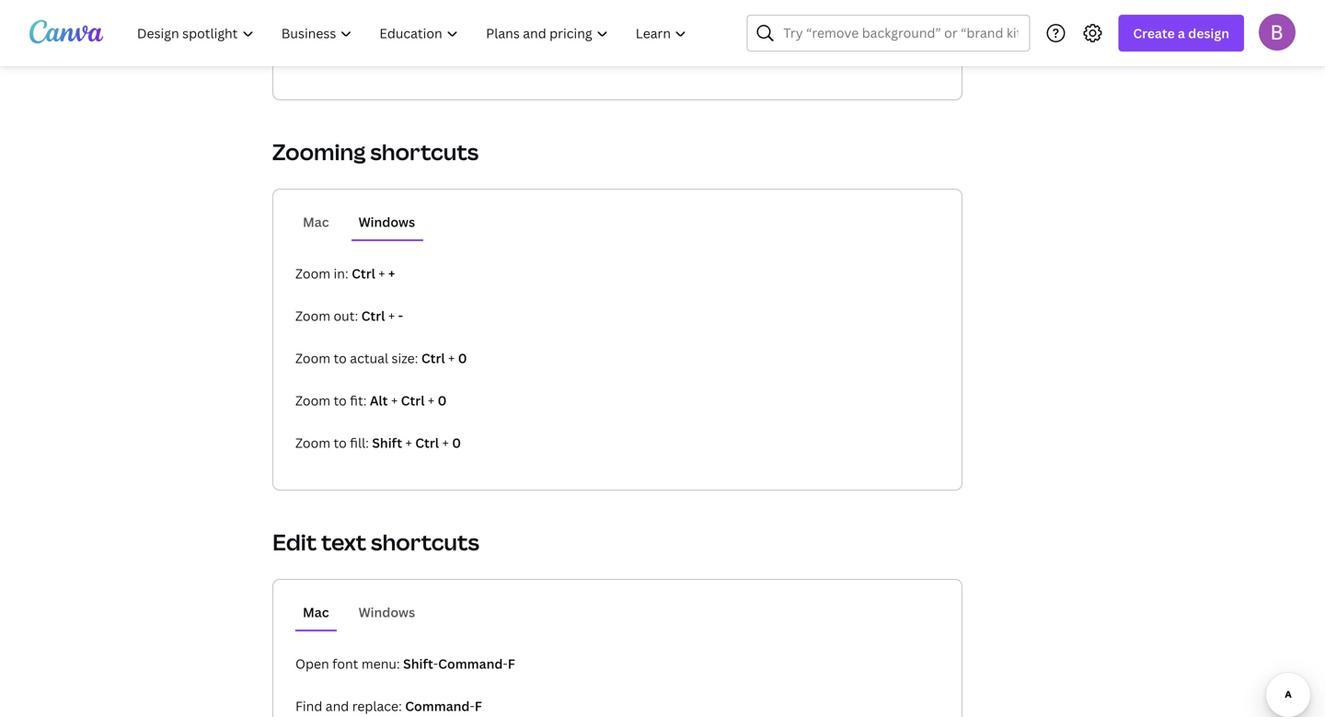 Task type: vqa. For each thing, say whether or not it's contained in the screenshot.
the topmost F
yes



Task type: locate. For each thing, give the bounding box(es) containing it.
windows button up the menu:
[[351, 595, 423, 630]]

1 vertical spatial to
[[334, 392, 347, 409]]

zoom
[[296, 265, 331, 282], [296, 307, 331, 325], [296, 349, 331, 367], [296, 392, 331, 409], [296, 434, 331, 452]]

1 to from the top
[[334, 349, 347, 367]]

in:
[[334, 265, 349, 282]]

ctrl right size:
[[422, 349, 445, 367]]

mac button
[[296, 204, 337, 239], [296, 595, 337, 630]]

to left fit:
[[334, 392, 347, 409]]

ctrl right the 'in:'
[[352, 265, 375, 282]]

command right the menu:
[[438, 655, 503, 673]]

zoom to actual size: ctrl + 0
[[296, 349, 467, 367]]

mac
[[303, 213, 329, 231], [303, 603, 329, 621]]

2 to from the top
[[334, 392, 347, 409]]

0 vertical spatial 0
[[458, 349, 467, 367]]

and
[[326, 697, 349, 715]]

0 vertical spatial shift
[[372, 434, 402, 452]]

1 mac from the top
[[303, 213, 329, 231]]

open
[[296, 655, 329, 673]]

zoom left fit:
[[296, 392, 331, 409]]

mac button up open at the left bottom of the page
[[296, 595, 337, 630]]

to left 'actual'
[[334, 349, 347, 367]]

zooming
[[273, 137, 366, 167]]

ctrl
[[352, 265, 375, 282], [361, 307, 385, 325], [422, 349, 445, 367], [401, 392, 425, 409], [415, 434, 439, 452]]

shift right the menu:
[[403, 655, 433, 673]]

- for shift
[[433, 655, 438, 673]]

zooming shortcuts
[[273, 137, 479, 167]]

0
[[458, 349, 467, 367], [438, 392, 447, 409], [452, 434, 461, 452]]

0 vertical spatial to
[[334, 349, 347, 367]]

2 windows from the top
[[359, 603, 415, 621]]

to
[[334, 349, 347, 367], [334, 392, 347, 409], [334, 434, 347, 452]]

to left fill:
[[334, 434, 347, 452]]

2 shortcuts from the top
[[371, 527, 480, 557]]

windows button up zoom in: ctrl + +
[[351, 204, 423, 239]]

2 mac from the top
[[303, 603, 329, 621]]

0 vertical spatial mac
[[303, 213, 329, 231]]

4 zoom from the top
[[296, 392, 331, 409]]

shift for zoom to fill:
[[372, 434, 402, 452]]

mac up zoom in: ctrl + +
[[303, 213, 329, 231]]

1 zoom from the top
[[296, 265, 331, 282]]

-
[[398, 307, 403, 325], [433, 655, 438, 673], [503, 655, 508, 673], [470, 697, 475, 715]]

- for command
[[470, 697, 475, 715]]

1 vertical spatial shortcuts
[[371, 527, 480, 557]]

f
[[508, 655, 515, 673], [475, 697, 482, 715]]

0 vertical spatial windows button
[[351, 204, 423, 239]]

1 horizontal spatial f
[[508, 655, 515, 673]]

find
[[296, 697, 323, 715]]

windows up the menu:
[[359, 603, 415, 621]]

0 for zoom to fit: alt + ctrl + 0
[[438, 392, 447, 409]]

1 vertical spatial command
[[405, 697, 470, 715]]

1 vertical spatial mac button
[[296, 595, 337, 630]]

3 to from the top
[[334, 434, 347, 452]]

0 vertical spatial shortcuts
[[370, 137, 479, 167]]

3 zoom from the top
[[296, 349, 331, 367]]

fill:
[[350, 434, 369, 452]]

windows for ctrl
[[359, 213, 415, 231]]

open font menu: shift - command - f
[[296, 655, 515, 673]]

command
[[438, 655, 503, 673], [405, 697, 470, 715]]

2 vertical spatial 0
[[452, 434, 461, 452]]

top level navigation element
[[125, 15, 703, 52]]

5 zoom from the top
[[296, 434, 331, 452]]

1 vertical spatial mac
[[303, 603, 329, 621]]

1 vertical spatial 0
[[438, 392, 447, 409]]

0 vertical spatial windows
[[359, 213, 415, 231]]

windows up zoom in: ctrl + +
[[359, 213, 415, 231]]

shift
[[372, 434, 402, 452], [403, 655, 433, 673]]

1 windows from the top
[[359, 213, 415, 231]]

zoom left the 'in:'
[[296, 265, 331, 282]]

1 vertical spatial windows
[[359, 603, 415, 621]]

2 windows button from the top
[[351, 595, 423, 630]]

1 horizontal spatial shift
[[403, 655, 433, 673]]

Try "remove background" or "brand kit" search field
[[784, 16, 1019, 51]]

command down open font menu: shift - command - f
[[405, 697, 470, 715]]

ctrl right "out:"
[[361, 307, 385, 325]]

0 horizontal spatial shift
[[372, 434, 402, 452]]

shift for open font menu:
[[403, 655, 433, 673]]

mac up open at the left bottom of the page
[[303, 603, 329, 621]]

to for actual
[[334, 349, 347, 367]]

zoom down zoom out: ctrl + -
[[296, 349, 331, 367]]

zoom left "out:"
[[296, 307, 331, 325]]

shift right fill:
[[372, 434, 402, 452]]

2 vertical spatial to
[[334, 434, 347, 452]]

zoom in: ctrl + +
[[296, 265, 395, 282]]

windows
[[359, 213, 415, 231], [359, 603, 415, 621]]

fit:
[[350, 392, 367, 409]]

2 zoom from the top
[[296, 307, 331, 325]]

0 vertical spatial mac button
[[296, 204, 337, 239]]

create a design
[[1134, 24, 1230, 42]]

zoom for zoom to actual size:
[[296, 349, 331, 367]]

shortcuts
[[370, 137, 479, 167], [371, 527, 480, 557]]

1 windows button from the top
[[351, 204, 423, 239]]

1 mac button from the top
[[296, 204, 337, 239]]

zoom out: ctrl + -
[[296, 307, 403, 325]]

+
[[379, 265, 385, 282], [389, 265, 395, 282], [388, 307, 395, 325], [448, 349, 455, 367], [391, 392, 398, 409], [428, 392, 435, 409], [406, 434, 412, 452], [442, 434, 449, 452]]

1 vertical spatial shift
[[403, 655, 433, 673]]

mac button up the 'in:'
[[296, 204, 337, 239]]

to for fit:
[[334, 392, 347, 409]]

windows button
[[351, 204, 423, 239], [351, 595, 423, 630]]

out:
[[334, 307, 358, 325]]

1 vertical spatial f
[[475, 697, 482, 715]]

zoom left fill:
[[296, 434, 331, 452]]

zoom for zoom out:
[[296, 307, 331, 325]]

1 vertical spatial windows button
[[351, 595, 423, 630]]

0 vertical spatial f
[[508, 655, 515, 673]]

2 mac button from the top
[[296, 595, 337, 630]]



Task type: describe. For each thing, give the bounding box(es) containing it.
edit
[[273, 527, 317, 557]]

mac button for zoom in:
[[296, 204, 337, 239]]

text
[[321, 527, 367, 557]]

- for +
[[398, 307, 403, 325]]

actual
[[350, 349, 389, 367]]

windows button for shift
[[351, 595, 423, 630]]

ctrl right alt
[[401, 392, 425, 409]]

menu:
[[362, 655, 400, 673]]

windows button for ctrl
[[351, 204, 423, 239]]

font
[[332, 655, 359, 673]]

a
[[1178, 24, 1186, 42]]

find and replace: command - f
[[296, 697, 482, 715]]

mac for open font menu:
[[303, 603, 329, 621]]

0 horizontal spatial f
[[475, 697, 482, 715]]

zoom to fill: shift + ctrl + 0
[[296, 434, 461, 452]]

replace:
[[352, 697, 402, 715]]

design
[[1189, 24, 1230, 42]]

windows for shift
[[359, 603, 415, 621]]

to for fill:
[[334, 434, 347, 452]]

ctrl right fill:
[[415, 434, 439, 452]]

size:
[[392, 349, 418, 367]]

bob builder image
[[1259, 14, 1296, 50]]

zoom to fit: alt + ctrl + 0
[[296, 392, 447, 409]]

alt
[[370, 392, 388, 409]]

1 shortcuts from the top
[[370, 137, 479, 167]]

create a design button
[[1119, 15, 1245, 52]]

edit text shortcuts
[[273, 527, 480, 557]]

zoom for zoom in:
[[296, 265, 331, 282]]

mac button for open font menu:
[[296, 595, 337, 630]]

create
[[1134, 24, 1175, 42]]

0 for zoom to fill: shift + ctrl + 0
[[452, 434, 461, 452]]

0 vertical spatial command
[[438, 655, 503, 673]]

mac for zoom in:
[[303, 213, 329, 231]]



